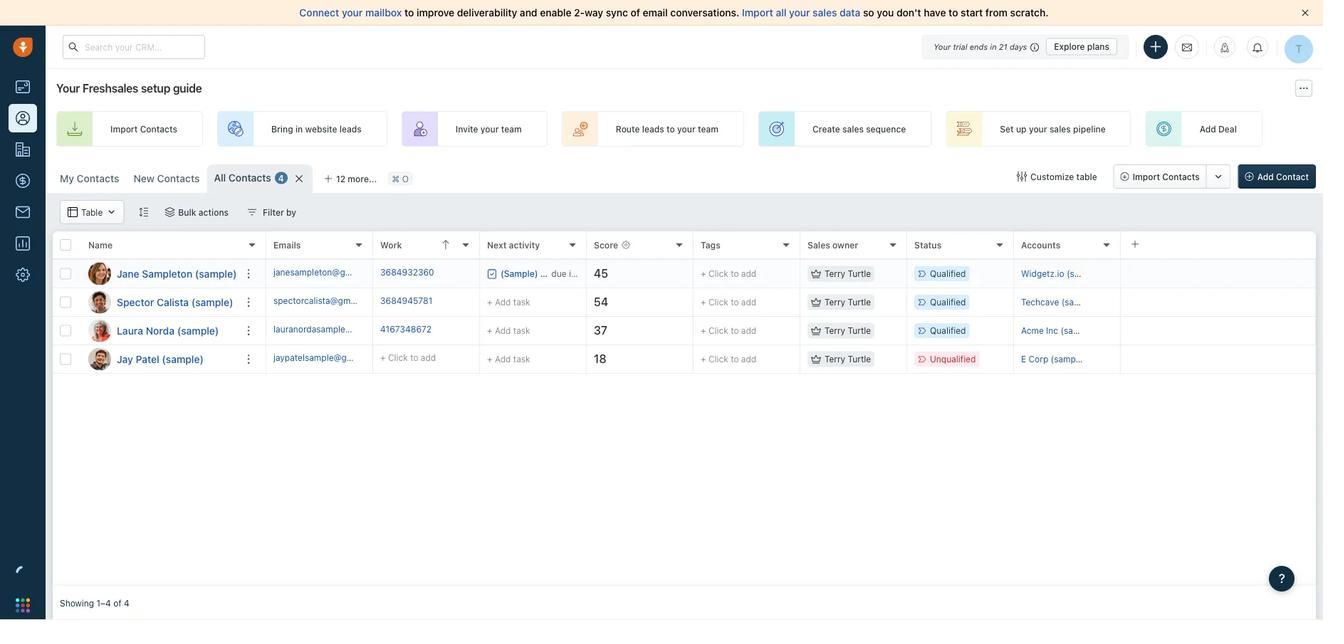 Task type: describe. For each thing, give the bounding box(es) containing it.
table
[[81, 207, 103, 217]]

improve
[[417, 7, 455, 19]]

your right up
[[1029, 124, 1047, 134]]

jane
[[117, 268, 139, 280]]

s image
[[88, 291, 111, 314]]

explore plans link
[[1046, 38, 1118, 55]]

1 horizontal spatial sales
[[843, 124, 864, 134]]

qualified for 45
[[930, 269, 966, 279]]

j image for jay patel (sample)
[[88, 348, 111, 371]]

your inside 'link'
[[677, 124, 696, 134]]

filter
[[263, 207, 284, 217]]

work
[[380, 240, 402, 250]]

45
[[594, 267, 608, 280]]

filter by
[[263, 207, 296, 217]]

your for your freshsales setup guide
[[56, 82, 80, 95]]

press space to select this row. row containing jane sampleton (sample)
[[53, 260, 266, 288]]

3684932360
[[380, 267, 434, 277]]

terry turtle for 37
[[825, 326, 871, 336]]

grid containing 45
[[53, 230, 1316, 586]]

you
[[877, 7, 894, 19]]

(sample) for jane sampleton (sample)
[[195, 268, 237, 280]]

12 more...
[[336, 174, 377, 184]]

deal
[[1219, 124, 1237, 134]]

+ click to add for 45
[[701, 269, 757, 279]]

route
[[616, 124, 640, 134]]

click for 54
[[709, 297, 728, 307]]

bring in website leads
[[271, 124, 362, 134]]

connect your mailbox link
[[299, 7, 405, 19]]

add for 45
[[741, 269, 757, 279]]

activity
[[509, 240, 540, 250]]

cell for 18
[[1121, 345, 1316, 373]]

laura
[[117, 325, 143, 337]]

4167348672 link
[[380, 323, 432, 338]]

acme inc (sample) link
[[1021, 326, 1096, 336]]

freshworks switcher image
[[16, 599, 30, 613]]

12
[[336, 174, 345, 184]]

add contact
[[1258, 172, 1309, 182]]

import for import contacts button
[[1133, 172, 1160, 182]]

(sample) for acme inc (sample)
[[1061, 326, 1096, 336]]

3684932360 link
[[380, 266, 434, 281]]

so
[[863, 7, 874, 19]]

style_myh0__igzzd8unmi image
[[138, 207, 148, 217]]

(sample) down widgetz.io (sample) link
[[1062, 297, 1097, 307]]

jay
[[117, 353, 133, 365]]

emails
[[274, 240, 301, 250]]

create sales sequence
[[813, 124, 906, 134]]

enable
[[540, 7, 572, 19]]

import contacts group
[[1114, 165, 1231, 189]]

owner
[[833, 240, 859, 250]]

laura norda (sample)
[[117, 325, 219, 337]]

contacts right new at the top of the page
[[157, 173, 200, 184]]

sales
[[808, 240, 830, 250]]

bulk actions button
[[155, 200, 238, 224]]

sequence
[[866, 124, 906, 134]]

import contacts link
[[56, 111, 203, 147]]

to inside route leads to your team 'link'
[[667, 124, 675, 134]]

data
[[840, 7, 861, 19]]

your trial ends in 21 days
[[934, 42, 1027, 51]]

invite your team
[[456, 124, 522, 134]]

terry turtle for 45
[[825, 269, 871, 279]]

contacts inside button
[[1163, 172, 1200, 182]]

janesampleton@gmail.com
[[274, 267, 381, 277]]

container_wx8msf4aqz5i3rn1 image for 37
[[811, 326, 821, 336]]

click for 45
[[709, 269, 728, 279]]

terry for 54
[[825, 297, 846, 307]]

o
[[402, 174, 409, 184]]

container_wx8msf4aqz5i3rn1 image inside 'bulk actions' button
[[165, 207, 175, 217]]

cell for 45
[[1121, 260, 1316, 288]]

deliverability
[[457, 7, 517, 19]]

scratch.
[[1010, 7, 1049, 19]]

tags
[[701, 240, 721, 250]]

new
[[134, 173, 155, 184]]

task for 18
[[513, 354, 530, 364]]

click for 18
[[709, 354, 728, 364]]

have
[[924, 7, 946, 19]]

contacts right my
[[77, 173, 119, 184]]

qualified for 37
[[930, 326, 966, 336]]

my contacts
[[60, 173, 119, 184]]

your right all
[[789, 7, 810, 19]]

turtle for 54
[[848, 297, 871, 307]]

jay patel (sample)
[[117, 353, 204, 365]]

all contacts link
[[214, 171, 271, 185]]

qualified for 54
[[930, 297, 966, 307]]

corp
[[1029, 354, 1049, 364]]

(sample) for jay patel (sample)
[[162, 353, 204, 365]]

+ click to add for 18
[[701, 354, 757, 364]]

container_wx8msf4aqz5i3rn1 image for 54
[[811, 297, 821, 307]]

email
[[643, 7, 668, 19]]

create sales sequence link
[[759, 111, 932, 147]]

widgetz.io (sample) link
[[1021, 269, 1102, 279]]

j image for jane sampleton (sample)
[[88, 262, 111, 285]]

jaypatelsample@gmail.com
[[274, 353, 383, 363]]

customize table
[[1031, 172, 1097, 182]]

sampleton
[[142, 268, 192, 280]]

mailbox
[[365, 7, 402, 19]]

all
[[776, 7, 787, 19]]

leads inside 'link'
[[642, 124, 664, 134]]

press space to select this row. row containing 54
[[266, 288, 1316, 317]]

container_wx8msf4aqz5i3rn1 image inside customize table button
[[1017, 172, 1027, 182]]

actions
[[199, 207, 229, 217]]

+ add task for 37
[[487, 326, 530, 336]]

widgetz.io
[[1021, 269, 1065, 279]]

add contact button
[[1238, 165, 1316, 189]]

import all your sales data link
[[742, 7, 863, 19]]

turtle for 18
[[848, 354, 871, 364]]

contacts right all
[[229, 172, 271, 184]]

and
[[520, 7, 537, 19]]

54
[[594, 295, 608, 309]]

my
[[60, 173, 74, 184]]

task for 37
[[513, 326, 530, 336]]

turtle for 45
[[848, 269, 871, 279]]

press space to select this row. row containing laura norda (sample)
[[53, 317, 266, 345]]

bring
[[271, 124, 293, 134]]

pipeline
[[1073, 124, 1106, 134]]

add for 18
[[741, 354, 757, 364]]

sync
[[606, 7, 628, 19]]

0 horizontal spatial sales
[[813, 7, 837, 19]]

0 horizontal spatial of
[[113, 598, 122, 608]]

spector calista (sample) link
[[117, 295, 233, 309]]

0 vertical spatial in
[[990, 42, 997, 51]]

showing 1–4 of 4
[[60, 598, 129, 608]]

guide
[[173, 82, 202, 95]]

import contacts button
[[1114, 165, 1207, 189]]



Task type: vqa. For each thing, say whether or not it's contained in the screenshot.
team to the left
yes



Task type: locate. For each thing, give the bounding box(es) containing it.
4 inside all contacts 4
[[278, 173, 284, 183]]

leads right website
[[340, 124, 362, 134]]

ends
[[970, 42, 988, 51]]

1 cell from the top
[[1121, 260, 1316, 288]]

import contacts down setup
[[110, 124, 177, 134]]

spectorcalista@gmail.com
[[274, 296, 379, 306]]

⌘
[[392, 174, 400, 184]]

e corp (sample)
[[1021, 354, 1086, 364]]

1 j image from the top
[[88, 262, 111, 285]]

import down your freshsales setup guide
[[110, 124, 138, 134]]

1 horizontal spatial in
[[990, 42, 997, 51]]

your
[[342, 7, 363, 19], [789, 7, 810, 19], [481, 124, 499, 134], [677, 124, 696, 134], [1029, 124, 1047, 134]]

terry for 37
[[825, 326, 846, 336]]

1 vertical spatial 4
[[124, 598, 129, 608]]

1 horizontal spatial import
[[742, 7, 773, 19]]

turtle for 37
[[848, 326, 871, 336]]

4 terry from the top
[[825, 354, 846, 364]]

sales owner
[[808, 240, 859, 250]]

connect
[[299, 7, 339, 19]]

4167348672
[[380, 324, 432, 334]]

explore plans
[[1054, 42, 1110, 52]]

1 horizontal spatial leads
[[642, 124, 664, 134]]

cell for 54
[[1121, 288, 1316, 316]]

2 vertical spatial qualified
[[930, 326, 966, 336]]

sales left data
[[813, 7, 837, 19]]

plans
[[1088, 42, 1110, 52]]

route leads to your team link
[[562, 111, 744, 147]]

2 vertical spatial task
[[513, 354, 530, 364]]

4
[[278, 173, 284, 183], [124, 598, 129, 608]]

1 team from the left
[[501, 124, 522, 134]]

press space to select this row. row
[[53, 260, 266, 288], [266, 260, 1316, 288], [53, 288, 266, 317], [266, 288, 1316, 317], [53, 317, 266, 345], [266, 317, 1316, 345], [53, 345, 266, 374], [266, 345, 1316, 374]]

12 more... button
[[316, 169, 385, 189]]

import left all
[[742, 7, 773, 19]]

2 row group from the left
[[266, 260, 1316, 374]]

0 horizontal spatial import contacts
[[110, 124, 177, 134]]

3 + add task from the top
[[487, 354, 530, 364]]

0 horizontal spatial in
[[296, 124, 303, 134]]

1 vertical spatial import contacts
[[1133, 172, 1200, 182]]

set up your sales pipeline
[[1000, 124, 1106, 134]]

contacts
[[140, 124, 177, 134], [1163, 172, 1200, 182], [229, 172, 271, 184], [77, 173, 119, 184], [157, 173, 200, 184]]

spector
[[117, 296, 154, 308]]

0 vertical spatial import
[[742, 7, 773, 19]]

acme
[[1021, 326, 1044, 336]]

1 vertical spatial task
[[513, 326, 530, 336]]

0 vertical spatial qualified
[[930, 269, 966, 279]]

+ add task for 18
[[487, 354, 530, 364]]

1 leads from the left
[[340, 124, 362, 134]]

+ click to add for 54
[[701, 297, 757, 307]]

3684945781
[[380, 296, 432, 306]]

cell for 37
[[1121, 317, 1316, 345]]

spectorcalista@gmail.com 3684945781
[[274, 296, 432, 306]]

3 terry from the top
[[825, 326, 846, 336]]

2 horizontal spatial import
[[1133, 172, 1160, 182]]

setup
[[141, 82, 170, 95]]

(sample) inside 'link'
[[195, 268, 237, 280]]

0 horizontal spatial leads
[[340, 124, 362, 134]]

row group
[[53, 260, 266, 374], [266, 260, 1316, 374]]

widgetz.io (sample)
[[1021, 269, 1102, 279]]

grid
[[53, 230, 1316, 586]]

0 vertical spatial your
[[934, 42, 951, 51]]

(sample) for spector calista (sample)
[[191, 296, 233, 308]]

new contacts button
[[126, 165, 207, 193], [134, 173, 200, 184]]

1 horizontal spatial your
[[934, 42, 951, 51]]

1 horizontal spatial of
[[631, 7, 640, 19]]

score
[[594, 240, 618, 250]]

showing
[[60, 598, 94, 608]]

import contacts inside button
[[1133, 172, 1200, 182]]

your left mailbox
[[342, 7, 363, 19]]

0 vertical spatial + add task
[[487, 297, 530, 307]]

invite
[[456, 124, 478, 134]]

1 horizontal spatial import contacts
[[1133, 172, 1200, 182]]

(sample) down laura norda (sample) link
[[162, 353, 204, 365]]

2 qualified from the top
[[930, 297, 966, 307]]

your right route
[[677, 124, 696, 134]]

my contacts button
[[53, 165, 126, 193], [60, 173, 119, 184]]

to
[[405, 7, 414, 19], [949, 7, 958, 19], [667, 124, 675, 134], [731, 269, 739, 279], [731, 297, 739, 307], [731, 326, 739, 336], [410, 353, 418, 363], [731, 354, 739, 364]]

j image left jay
[[88, 348, 111, 371]]

4 + click to add from the top
[[701, 354, 757, 364]]

⌘ o
[[392, 174, 409, 184]]

(sample) right the corp
[[1051, 354, 1086, 364]]

2 turtle from the top
[[848, 297, 871, 307]]

j image left jane
[[88, 262, 111, 285]]

import contacts for import contacts button
[[1133, 172, 1200, 182]]

+
[[701, 269, 706, 279], [701, 297, 706, 307], [487, 297, 493, 307], [701, 326, 706, 336], [487, 326, 493, 336], [380, 353, 386, 363], [701, 354, 706, 364], [487, 354, 493, 364]]

container_wx8msf4aqz5i3rn1 image
[[1017, 172, 1027, 182], [811, 297, 821, 307], [811, 326, 821, 336]]

l image
[[88, 319, 111, 342]]

your left freshsales
[[56, 82, 80, 95]]

(sample) for e corp (sample)
[[1051, 354, 1086, 364]]

1 vertical spatial qualified
[[930, 297, 966, 307]]

0 vertical spatial of
[[631, 7, 640, 19]]

add for 37
[[495, 326, 511, 336]]

press space to select this row. row containing jay patel (sample)
[[53, 345, 266, 374]]

sales right create
[[843, 124, 864, 134]]

0 horizontal spatial 4
[[124, 598, 129, 608]]

3 cell from the top
[[1121, 317, 1316, 345]]

leads right route
[[642, 124, 664, 134]]

3 terry turtle from the top
[[825, 326, 871, 336]]

add inside button
[[1258, 172, 1274, 182]]

4 cell from the top
[[1121, 345, 1316, 373]]

container_wx8msf4aqz5i3rn1 image
[[68, 207, 78, 217], [106, 207, 116, 217], [165, 207, 175, 217], [247, 207, 257, 217], [487, 269, 497, 279], [811, 269, 821, 279], [811, 354, 821, 364]]

3 + click to add from the top
[[701, 326, 757, 336]]

your freshsales setup guide
[[56, 82, 202, 95]]

(sample) down spector calista (sample) link
[[177, 325, 219, 337]]

of right "1–4"
[[113, 598, 122, 608]]

add for 18
[[495, 354, 511, 364]]

filter by button
[[238, 200, 306, 224]]

click for 37
[[709, 326, 728, 336]]

1 turtle from the top
[[848, 269, 871, 279]]

2 cell from the top
[[1121, 288, 1316, 316]]

3 turtle from the top
[[848, 326, 871, 336]]

1 vertical spatial of
[[113, 598, 122, 608]]

jaypatelsample@gmail.com link
[[274, 352, 383, 367]]

(sample) right calista
[[191, 296, 233, 308]]

1 qualified from the top
[[930, 269, 966, 279]]

status
[[915, 240, 942, 250]]

+ add task for 54
[[487, 297, 530, 307]]

2 vertical spatial + add task
[[487, 354, 530, 364]]

terry turtle for 18
[[825, 354, 871, 364]]

of right sync
[[631, 7, 640, 19]]

(sample) up techcave (sample)
[[1067, 269, 1102, 279]]

1 terry from the top
[[825, 269, 846, 279]]

acme inc (sample)
[[1021, 326, 1096, 336]]

inc
[[1046, 326, 1058, 336]]

0 horizontal spatial import
[[110, 124, 138, 134]]

your right invite
[[481, 124, 499, 134]]

1 vertical spatial + add task
[[487, 326, 530, 336]]

bulk
[[178, 207, 196, 217]]

1 task from the top
[[513, 297, 530, 307]]

press space to select this row. row containing 45
[[266, 260, 1316, 288]]

close image
[[1302, 9, 1309, 16]]

trial
[[953, 42, 968, 51]]

2 + click to add from the top
[[701, 297, 757, 307]]

table
[[1077, 172, 1097, 182]]

days
[[1010, 42, 1027, 51]]

2 terry turtle from the top
[[825, 297, 871, 307]]

terry for 45
[[825, 269, 846, 279]]

press space to select this row. row containing 18
[[266, 345, 1316, 374]]

in left 21
[[990, 42, 997, 51]]

1 vertical spatial container_wx8msf4aqz5i3rn1 image
[[811, 297, 821, 307]]

1 horizontal spatial team
[[698, 124, 719, 134]]

1 horizontal spatial 4
[[278, 173, 284, 183]]

import inside button
[[1133, 172, 1160, 182]]

in right bring
[[296, 124, 303, 134]]

1 vertical spatial your
[[56, 82, 80, 95]]

import contacts down "add deal" link
[[1133, 172, 1200, 182]]

(sample) right inc
[[1061, 326, 1096, 336]]

name column header
[[81, 231, 266, 260]]

2 team from the left
[[698, 124, 719, 134]]

(sample) for laura norda (sample)
[[177, 325, 219, 337]]

2 j image from the top
[[88, 348, 111, 371]]

explore
[[1054, 42, 1085, 52]]

3684932360 cell
[[373, 260, 480, 288]]

1 terry turtle from the top
[[825, 269, 871, 279]]

your for your trial ends in 21 days
[[934, 42, 951, 51]]

1 row group from the left
[[53, 260, 266, 374]]

2 task from the top
[[513, 326, 530, 336]]

press space to select this row. row containing spector calista (sample)
[[53, 288, 266, 317]]

2 vertical spatial container_wx8msf4aqz5i3rn1 image
[[811, 326, 821, 336]]

0 vertical spatial 4
[[278, 173, 284, 183]]

import contacts for import contacts link
[[110, 124, 177, 134]]

2 leads from the left
[[642, 124, 664, 134]]

import
[[742, 7, 773, 19], [110, 124, 138, 134], [1133, 172, 1160, 182]]

customize
[[1031, 172, 1074, 182]]

add for 54
[[741, 297, 757, 307]]

18
[[594, 352, 607, 366]]

2 horizontal spatial sales
[[1050, 124, 1071, 134]]

(sample) right sampleton
[[195, 268, 237, 280]]

team inside 'link'
[[698, 124, 719, 134]]

add for 37
[[741, 326, 757, 336]]

(sample)
[[195, 268, 237, 280], [1067, 269, 1102, 279], [191, 296, 233, 308], [1062, 297, 1097, 307], [177, 325, 219, 337], [1061, 326, 1096, 336], [162, 353, 204, 365], [1051, 354, 1086, 364]]

unqualified
[[930, 354, 976, 364]]

jay patel (sample) link
[[117, 352, 204, 366]]

2 terry from the top
[[825, 297, 846, 307]]

press space to select this row. row containing 37
[[266, 317, 1316, 345]]

terry for 18
[[825, 354, 846, 364]]

4 right "1–4"
[[124, 598, 129, 608]]

import right table
[[1133, 172, 1160, 182]]

add deal
[[1200, 124, 1237, 134]]

3 qualified from the top
[[930, 326, 966, 336]]

0 horizontal spatial your
[[56, 82, 80, 95]]

37
[[594, 324, 608, 337]]

task for 54
[[513, 297, 530, 307]]

2 vertical spatial import
[[1133, 172, 1160, 182]]

invite your team link
[[402, 111, 548, 147]]

jane sampleton (sample)
[[117, 268, 237, 280]]

1–4
[[97, 598, 111, 608]]

4 turtle from the top
[[848, 354, 871, 364]]

table button
[[60, 200, 124, 224]]

calista
[[157, 296, 189, 308]]

2 + add task from the top
[[487, 326, 530, 336]]

next
[[487, 240, 507, 250]]

Search your CRM... text field
[[63, 35, 205, 59]]

your left trial
[[934, 42, 951, 51]]

add deal link
[[1146, 111, 1263, 147]]

by
[[286, 207, 296, 217]]

3 task from the top
[[513, 354, 530, 364]]

name row
[[53, 231, 266, 260]]

j image
[[88, 262, 111, 285], [88, 348, 111, 371]]

contacts down "add deal" link
[[1163, 172, 1200, 182]]

row group containing 45
[[266, 260, 1316, 374]]

set up your sales pipeline link
[[946, 111, 1132, 147]]

sales left the pipeline
[[1050, 124, 1071, 134]]

4 up filter by
[[278, 173, 284, 183]]

0 vertical spatial container_wx8msf4aqz5i3rn1 image
[[1017, 172, 1027, 182]]

container_wx8msf4aqz5i3rn1 image inside filter by button
[[247, 207, 257, 217]]

1 + add task from the top
[[487, 297, 530, 307]]

terry
[[825, 269, 846, 279], [825, 297, 846, 307], [825, 326, 846, 336], [825, 354, 846, 364]]

more...
[[348, 174, 377, 184]]

0 vertical spatial task
[[513, 297, 530, 307]]

1 + click to add from the top
[[701, 269, 757, 279]]

row group containing jane sampleton (sample)
[[53, 260, 266, 374]]

create
[[813, 124, 840, 134]]

from
[[986, 7, 1008, 19]]

email image
[[1182, 41, 1192, 53]]

1 vertical spatial in
[[296, 124, 303, 134]]

new contacts
[[134, 173, 200, 184]]

contacts down setup
[[140, 124, 177, 134]]

e
[[1021, 354, 1026, 364]]

lauranordasample@gmail.com link
[[274, 323, 394, 338]]

1 vertical spatial j image
[[88, 348, 111, 371]]

1 vertical spatial import
[[110, 124, 138, 134]]

contact
[[1276, 172, 1309, 182]]

jaypatelsample@gmail.com + click to add
[[274, 353, 436, 363]]

name
[[88, 240, 113, 250]]

terry turtle for 54
[[825, 297, 871, 307]]

0 vertical spatial j image
[[88, 262, 111, 285]]

0 vertical spatial import contacts
[[110, 124, 177, 134]]

+ click to add for 37
[[701, 326, 757, 336]]

0 horizontal spatial team
[[501, 124, 522, 134]]

4 terry turtle from the top
[[825, 354, 871, 364]]

cell
[[1121, 260, 1316, 288], [1121, 288, 1316, 316], [1121, 317, 1316, 345], [1121, 345, 1316, 373]]

import for import contacts link
[[110, 124, 138, 134]]

add for 54
[[495, 297, 511, 307]]

freshsales
[[83, 82, 138, 95]]

set
[[1000, 124, 1014, 134]]



